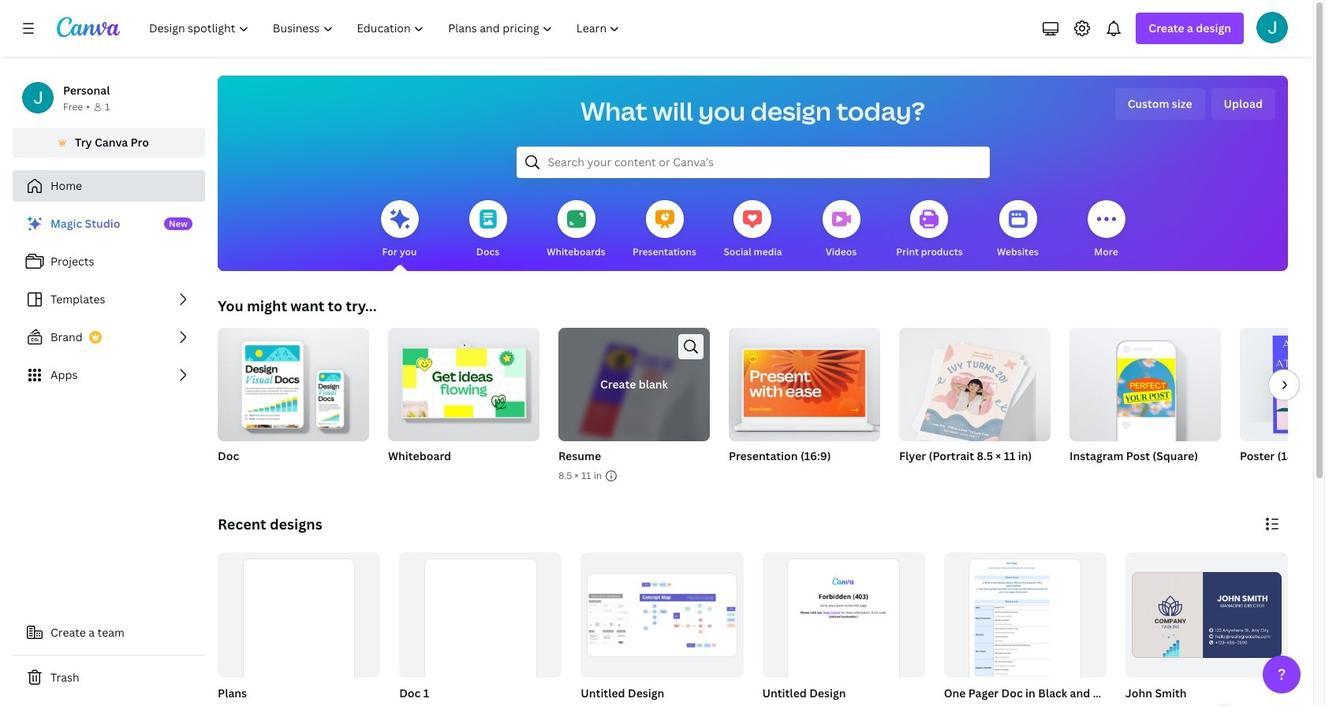 Task type: vqa. For each thing, say whether or not it's contained in the screenshot.
you'll
no



Task type: locate. For each thing, give the bounding box(es) containing it.
None search field
[[516, 147, 990, 178]]

group
[[218, 322, 369, 484], [218, 322, 369, 442], [388, 322, 540, 484], [388, 322, 540, 442], [729, 322, 880, 484], [729, 322, 880, 442], [899, 322, 1051, 484], [899, 322, 1051, 447], [1070, 322, 1221, 484], [1070, 322, 1221, 442], [558, 328, 710, 484], [558, 328, 710, 448], [1240, 328, 1325, 484], [1240, 328, 1325, 442], [215, 553, 380, 707], [218, 553, 380, 707], [396, 553, 562, 707], [399, 553, 562, 707], [578, 553, 743, 707], [759, 553, 925, 707], [941, 553, 1325, 707], [944, 553, 1107, 707], [1122, 553, 1288, 707], [1126, 553, 1288, 678]]

list
[[13, 208, 205, 391]]



Task type: describe. For each thing, give the bounding box(es) containing it.
Search search field
[[548, 148, 958, 177]]

john smith image
[[1257, 12, 1288, 43]]

top level navigation element
[[139, 13, 634, 44]]



